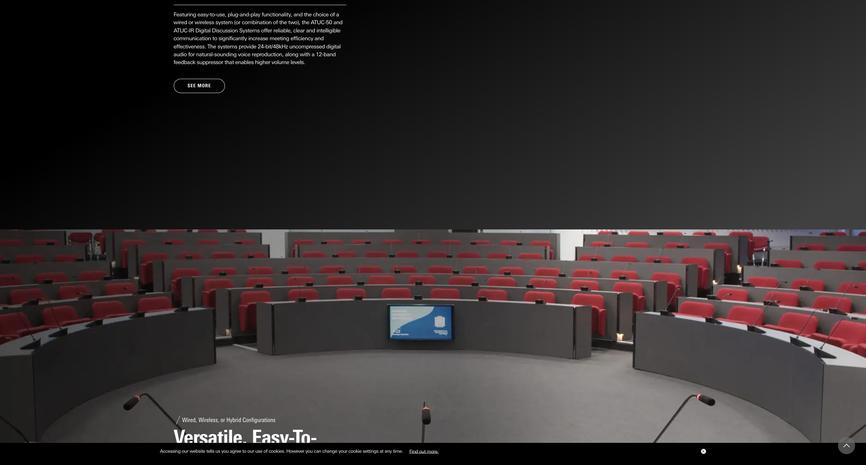 Task type: vqa. For each thing, say whether or not it's contained in the screenshot.
bottommost the to
yes



Task type: locate. For each thing, give the bounding box(es) containing it.
higher
[[255, 59, 270, 66]]

of right use
[[264, 449, 268, 454]]

0 horizontal spatial our
[[182, 449, 188, 454]]

1 you from the left
[[221, 449, 229, 454]]

more.
[[427, 449, 439, 454]]

24-
[[258, 43, 265, 50]]

see more button
[[174, 79, 225, 93]]

accessing
[[160, 449, 181, 454]]

can
[[314, 449, 321, 454]]

to right the agree
[[242, 449, 246, 454]]

a
[[336, 11, 339, 18], [312, 51, 315, 58]]

1 horizontal spatial a
[[336, 11, 339, 18]]

featuring
[[174, 11, 196, 18]]

and
[[294, 11, 303, 18], [334, 19, 343, 26], [306, 27, 315, 34], [315, 35, 324, 42]]

levels.
[[291, 59, 305, 66]]

you left can
[[305, 449, 313, 454]]

to down discussion
[[212, 35, 217, 42]]

the up 'reliable,'
[[279, 19, 287, 26]]

1 vertical spatial atuc-
[[174, 27, 189, 34]]

suppressor
[[197, 59, 223, 66]]

the
[[304, 11, 312, 18], [279, 19, 287, 26], [302, 19, 309, 26]]

that
[[225, 59, 234, 66]]

plug-
[[228, 11, 240, 18]]

any
[[385, 449, 392, 454]]

atuc-
[[311, 19, 326, 26], [174, 27, 189, 34]]

enables
[[235, 59, 254, 66]]

ir
[[189, 27, 194, 34]]

voice
[[238, 51, 250, 58]]

to
[[212, 35, 217, 42], [242, 449, 246, 454]]

1 horizontal spatial you
[[305, 449, 313, 454]]

wired
[[174, 19, 187, 26]]

out
[[419, 449, 426, 454]]

combination
[[242, 19, 272, 26]]

0 horizontal spatial to
[[212, 35, 217, 42]]

feedback
[[174, 59, 195, 66]]

and-
[[240, 11, 251, 18]]

a right choice
[[336, 11, 339, 18]]

digital
[[195, 27, 211, 34]]

settings
[[363, 449, 379, 454]]

2 horizontal spatial of
[[330, 11, 335, 18]]

our left website
[[182, 449, 188, 454]]

1 our from the left
[[182, 449, 188, 454]]

our left use
[[247, 449, 254, 454]]

cookies.
[[269, 449, 285, 454]]

and down intelligible
[[315, 35, 324, 42]]

12-
[[316, 51, 324, 58]]

easy-
[[198, 11, 210, 18]]

1 horizontal spatial of
[[273, 19, 278, 26]]

discussion
[[212, 27, 238, 34]]

find
[[409, 449, 418, 454]]

band
[[324, 51, 336, 58]]

a left 12-
[[312, 51, 315, 58]]

1 horizontal spatial our
[[247, 449, 254, 454]]

of up 50
[[330, 11, 335, 18]]

with
[[300, 51, 310, 58]]

along
[[285, 51, 298, 58]]

see
[[188, 83, 196, 89]]

change
[[322, 449, 337, 454]]

your
[[338, 449, 347, 454]]

cross image
[[702, 451, 705, 453]]

of
[[330, 11, 335, 18], [273, 19, 278, 26], [264, 449, 268, 454]]

you right us
[[221, 449, 229, 454]]

1 vertical spatial to
[[242, 449, 246, 454]]

you
[[221, 449, 229, 454], [305, 449, 313, 454]]

wireless
[[195, 19, 214, 26]]

offer
[[261, 27, 272, 34]]

1 horizontal spatial atuc-
[[311, 19, 326, 26]]

for
[[188, 51, 195, 58]]

0 horizontal spatial a
[[312, 51, 315, 58]]

2 vertical spatial of
[[264, 449, 268, 454]]

our
[[182, 449, 188, 454], [247, 449, 254, 454]]

at
[[380, 449, 384, 454]]

atuc- down wired
[[174, 27, 189, 34]]

0 vertical spatial to
[[212, 35, 217, 42]]

of down functionality,
[[273, 19, 278, 26]]

the left choice
[[304, 11, 312, 18]]

atuc- down choice
[[311, 19, 326, 26]]

0 horizontal spatial you
[[221, 449, 229, 454]]

0 vertical spatial a
[[336, 11, 339, 18]]

provide
[[239, 43, 256, 50]]

choice
[[313, 11, 329, 18]]

efficiency
[[291, 35, 313, 42]]

and right 50
[[334, 19, 343, 26]]

2 you from the left
[[305, 449, 313, 454]]

system
[[216, 19, 233, 26]]

and up two),
[[294, 11, 303, 18]]

see more
[[188, 83, 211, 89]]

volume
[[272, 59, 289, 66]]

to-
[[210, 11, 216, 18]]

time.
[[393, 449, 403, 454]]



Task type: describe. For each thing, give the bounding box(es) containing it.
tells
[[206, 449, 214, 454]]

however
[[286, 449, 304, 454]]

agree
[[230, 449, 241, 454]]

(or
[[234, 19, 240, 26]]

communication
[[174, 35, 211, 42]]

systems
[[218, 43, 237, 50]]

arrow up image
[[844, 443, 850, 449]]

0 horizontal spatial of
[[264, 449, 268, 454]]

the up clear
[[302, 19, 309, 26]]

website
[[190, 449, 205, 454]]

digital
[[326, 43, 341, 50]]

cookie
[[349, 449, 362, 454]]

effectiveness. the
[[174, 43, 216, 50]]

functionality,
[[262, 11, 292, 18]]

meeting
[[270, 35, 289, 42]]

0 vertical spatial atuc-
[[311, 19, 326, 26]]

significantly
[[219, 35, 247, 42]]

uncompressed
[[289, 43, 325, 50]]

us
[[215, 449, 220, 454]]

to inside featuring easy-to-use, plug-and-play functionality, and the choice of a wired or wireless system (or combination of the two), the atuc-50 and atuc-ir digital discussion systems offer reliable, clear and intelligible communication to significantly increase meeting efficiency and effectiveness. the systems provide 24-bit/48khz uncompressed digital audio for natural-sounding voice reproduction, along with a 12-band feedback suppressor that enables higher volume levels.
[[212, 35, 217, 42]]

sounding
[[214, 51, 237, 58]]

accessing our website tells us you agree to our use of cookies. however you can change your cookie settings at any time.
[[160, 449, 404, 454]]

1 vertical spatial of
[[273, 19, 278, 26]]

clear
[[293, 27, 305, 34]]

and right clear
[[306, 27, 315, 34]]

play
[[251, 11, 260, 18]]

two),
[[288, 19, 300, 26]]

audio
[[174, 51, 187, 58]]

natural-
[[196, 51, 214, 58]]

or
[[188, 19, 193, 26]]

use
[[255, 449, 262, 454]]

more
[[197, 83, 211, 89]]

bit/48khz
[[265, 43, 288, 50]]

find out more. link
[[404, 446, 444, 457]]

reproduction,
[[252, 51, 284, 58]]

systems
[[239, 27, 260, 34]]

find out more.
[[409, 449, 439, 454]]

increase
[[248, 35, 268, 42]]

1 horizontal spatial to
[[242, 449, 246, 454]]

use,
[[216, 11, 226, 18]]

2 our from the left
[[247, 449, 254, 454]]

featuring easy-to-use, plug-and-play functionality, and the choice of a wired or wireless system (or combination of the two), the atuc-50 and atuc-ir digital discussion systems offer reliable, clear and intelligible communication to significantly increase meeting efficiency and effectiveness. the systems provide 24-bit/48khz uncompressed digital audio for natural-sounding voice reproduction, along with a 12-band feedback suppressor that enables higher volume levels.
[[174, 11, 343, 66]]

0 horizontal spatial atuc-
[[174, 27, 189, 34]]

0 vertical spatial of
[[330, 11, 335, 18]]

50
[[326, 19, 332, 26]]

reliable,
[[273, 27, 292, 34]]

intelligible
[[317, 27, 340, 34]]

1 vertical spatial a
[[312, 51, 315, 58]]



